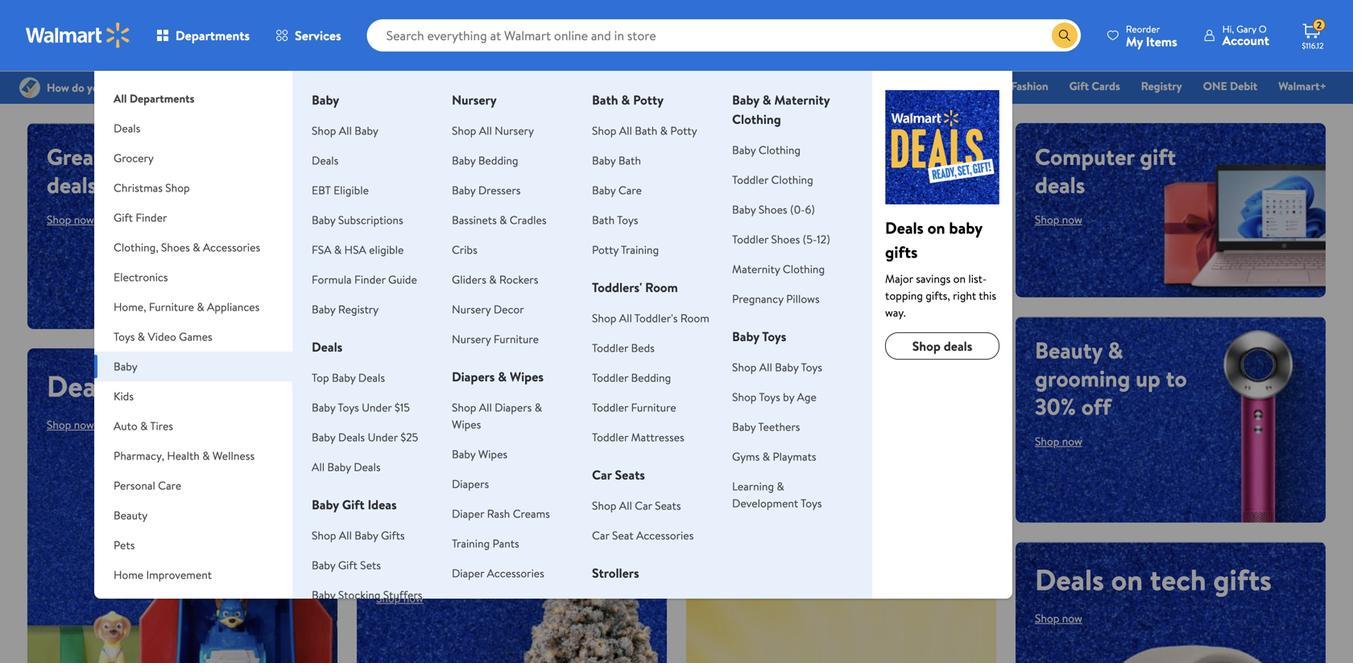 Task type: describe. For each thing, give the bounding box(es) containing it.
1 vertical spatial seats
[[655, 498, 681, 514]]

baby for baby toys
[[732, 328, 760, 346]]

bath up baby care
[[619, 153, 641, 168]]

clothing, shoes & accessories
[[114, 240, 260, 255]]

1 vertical spatial strollers
[[635, 597, 676, 612]]

games
[[179, 329, 212, 345]]

baby up shop all baby
[[312, 91, 339, 109]]

up
[[1136, 363, 1161, 394]]

training pants link
[[452, 536, 519, 552]]

nursery up baby bedding
[[495, 123, 534, 139]]

search icon image
[[1058, 29, 1071, 42]]

on for deals on tech gifts
[[1111, 560, 1143, 600]]

shop all baby toys link
[[732, 360, 823, 375]]

now for computer gift deals
[[1062, 212, 1083, 228]]

car for seat
[[592, 528, 610, 544]]

baby stocking stuffers link
[[312, 588, 422, 603]]

& for auto & tires
[[140, 419, 148, 434]]

toddler for toddler shoes (5-12)
[[732, 232, 769, 247]]

clothing inside baby & maternity clothing
[[732, 110, 781, 128]]

patio & garden
[[114, 597, 188, 613]]

diaper for diaper accessories
[[452, 566, 484, 582]]

baby up eligible
[[355, 123, 379, 139]]

all up baby gift ideas
[[312, 460, 325, 475]]

baby image
[[885, 90, 1000, 205]]

all baby deals link
[[312, 460, 381, 475]]

0 horizontal spatial registry
[[338, 302, 379, 317]]

to for up to 65% off
[[749, 520, 776, 560]]

cribs link
[[452, 242, 478, 258]]

pregnancy pillows
[[732, 291, 820, 307]]

baby for baby & maternity clothing
[[732, 91, 760, 109]]

christmas for 'christmas shop' link
[[722, 78, 772, 94]]

toddler shoes (5-12)
[[732, 232, 831, 247]]

toddler for toddler clothing
[[732, 172, 769, 188]]

& down gift finder dropdown button
[[193, 240, 200, 255]]

baby for baby toys under $15
[[312, 400, 336, 416]]

shop now for up to 30% off seasonal decor
[[376, 591, 424, 607]]

home for home
[[961, 78, 990, 94]]

gift finder
[[114, 210, 167, 226]]

30% inside up to 30% off seasonal decor
[[437, 520, 478, 552]]

all for baby gift ideas
[[339, 528, 352, 544]]

1 horizontal spatial potty
[[633, 91, 664, 109]]

toys & video games button
[[94, 322, 292, 352]]

deals inside "dropdown button"
[[114, 120, 140, 136]]

gift left the ideas at the left
[[342, 496, 365, 514]]

shop now link for beauty & grooming up to 30% off
[[1035, 434, 1083, 450]]

all for nursery
[[479, 123, 492, 139]]

toddlers' room
[[592, 279, 678, 296]]

baby bedding link
[[452, 153, 518, 168]]

baby for baby bath
[[592, 153, 616, 168]]

& inside dropdown button
[[197, 299, 204, 315]]

formula finder guide link
[[312, 272, 417, 288]]

1 vertical spatial maternity
[[732, 261, 780, 277]]

baby right top
[[332, 370, 356, 386]]

top baby deals
[[312, 370, 385, 386]]

walmart image
[[26, 23, 131, 48]]

gift left sets
[[338, 558, 358, 574]]

diapers link
[[452, 477, 489, 492]]

auto & tires button
[[94, 412, 292, 441]]

toy shop
[[896, 78, 940, 94]]

& right "health"
[[202, 448, 210, 464]]

toy
[[896, 78, 912, 94]]

1 vertical spatial departments
[[130, 91, 194, 106]]

baby toys
[[732, 328, 787, 346]]

up to 30% off seasonal decor
[[376, 520, 520, 580]]

learning & development toys
[[732, 479, 822, 512]]

30% inside beauty & grooming up to 30% off
[[1035, 391, 1076, 423]]

maternity clothing link
[[732, 261, 825, 277]]

shop now link for yep, new deals!
[[376, 425, 476, 464]]

baby wipes link
[[452, 447, 508, 462]]

baby left gifts
[[355, 528, 378, 544]]

baby for baby stocking stuffers
[[312, 588, 336, 603]]

toddlers'
[[592, 279, 642, 296]]

shop now for deals on tech gifts
[[1035, 611, 1083, 627]]

shop all diapers & wipes link
[[452, 400, 542, 433]]

0 vertical spatial training
[[621, 242, 659, 258]]

clothing,
[[114, 240, 158, 255]]

pets button
[[94, 531, 292, 561]]

bath down bath & potty
[[635, 123, 658, 139]]

baby button
[[94, 352, 292, 382]]

all for car seats
[[619, 498, 632, 514]]

shop inside shop all diapers & wipes
[[452, 400, 476, 416]]

toddler furniture link
[[592, 400, 676, 416]]

gliders
[[452, 272, 487, 288]]

toys up shop all baby toys
[[762, 328, 787, 346]]

baby for baby gift sets
[[312, 558, 336, 574]]

bags
[[487, 596, 510, 611]]

baby toys under $15
[[312, 400, 410, 416]]

bath down baby care
[[592, 212, 615, 228]]

now for up to 30% off seasonal decor
[[403, 591, 424, 607]]

on for deals on baby gifts major savings on list- topping gifts, right this way.
[[928, 217, 945, 239]]

diaper for diaper bags
[[452, 596, 484, 611]]

toys & video games
[[114, 329, 212, 345]]

toddler's
[[635, 311, 678, 326]]

gift cards link
[[1062, 77, 1128, 95]]

Search search field
[[367, 19, 1081, 52]]

wipes inside shop all diapers & wipes
[[452, 417, 481, 433]]

diaper bags
[[452, 596, 510, 611]]

& for baby & maternity clothing
[[763, 91, 771, 109]]

baby bath link
[[592, 153, 641, 168]]

christmas shop for christmas shop dropdown button
[[114, 180, 190, 196]]

grocery & essentials link
[[518, 77, 633, 95]]

age
[[797, 390, 817, 405]]

shop toys by age
[[732, 390, 817, 405]]

& for fsa & hsa eligible
[[334, 242, 342, 258]]

0 horizontal spatial potty
[[592, 242, 619, 258]]

on up right
[[954, 271, 966, 287]]

toys left the by
[[759, 390, 780, 405]]

off inside beauty & grooming up to 30% off
[[1082, 391, 1112, 423]]

video
[[148, 329, 176, 345]]

& for gyms & playmats
[[763, 449, 770, 465]]

0 vertical spatial wipes
[[510, 368, 544, 386]]

& for beauty & grooming up to 30% off
[[1108, 335, 1124, 366]]

grocery for grocery
[[114, 150, 154, 166]]

baby dressers link
[[452, 182, 521, 198]]

baby for baby bedding
[[452, 153, 476, 168]]

bedding for baby bedding
[[478, 153, 518, 168]]

this
[[979, 288, 997, 304]]

services button
[[263, 16, 354, 55]]

baby registry link
[[312, 302, 379, 317]]

baby for baby dressers
[[452, 182, 476, 198]]

2 vertical spatial accessories
[[487, 566, 544, 582]]

grooming
[[1035, 363, 1131, 394]]

personal
[[114, 478, 155, 494]]

maternity inside baby & maternity clothing
[[775, 91, 830, 109]]

ebt eligible
[[312, 182, 369, 198]]

bath toys
[[592, 212, 638, 228]]

baby deals under $25
[[312, 430, 418, 446]]

all departments link
[[94, 71, 292, 114]]

cradles
[[510, 212, 547, 228]]

shop now link for deals on tech gifts
[[1035, 611, 1083, 627]]

electronics button
[[94, 263, 292, 292]]

computer gift deals
[[1035, 141, 1176, 201]]

pharmacy,
[[114, 448, 164, 464]]

departments inside dropdown button
[[176, 27, 250, 44]]

deals inside deals on baby gifts major savings on list- topping gifts, right this way.
[[885, 217, 924, 239]]

nursery furniture link
[[452, 332, 539, 347]]

deals link
[[312, 153, 339, 168]]

baby for baby subscriptions
[[312, 212, 336, 228]]

nursery decor
[[452, 302, 524, 317]]

clothing for maternity
[[783, 261, 825, 277]]

care for personal care
[[158, 478, 181, 494]]

1 vertical spatial car
[[635, 498, 652, 514]]

toys up age
[[801, 360, 823, 375]]

maternity clothing
[[732, 261, 825, 277]]

& down bath & potty
[[660, 123, 668, 139]]

topping
[[885, 288, 923, 304]]

shop all baby
[[312, 123, 379, 139]]

gift cards
[[1070, 78, 1120, 94]]

gliders & rockers link
[[452, 272, 538, 288]]

essentials
[[578, 78, 626, 94]]

baby for baby registry
[[312, 302, 336, 317]]

all for diapers & wipes
[[479, 400, 492, 416]]

beauty for beauty & grooming up to 30% off
[[1035, 335, 1103, 366]]

& for learning & development toys
[[777, 479, 784, 495]]

furniture for nursery
[[494, 332, 539, 347]]

decor
[[494, 302, 524, 317]]

great
[[47, 141, 102, 172]]

ideas
[[368, 496, 397, 514]]

shop now for deals on toy gifts
[[47, 417, 94, 433]]

baby for baby gift ideas
[[312, 496, 339, 514]]

shop now for yep, new deals!
[[396, 434, 457, 454]]

diapers & wipes
[[452, 368, 544, 386]]

ebt eligible link
[[312, 182, 369, 198]]

all for bath & potty
[[619, 123, 632, 139]]

learning & development toys link
[[732, 479, 822, 512]]

finder for gift
[[136, 210, 167, 226]]

christmas shop for 'christmas shop' link
[[722, 78, 799, 94]]

toddler bedding
[[592, 370, 671, 386]]

guide
[[388, 272, 417, 288]]

potty training
[[592, 242, 659, 258]]

0 vertical spatial seats
[[615, 466, 645, 484]]

yep, new deals!
[[376, 355, 628, 408]]

diapers for diapers & wipes
[[452, 368, 495, 386]]

baby for baby deals under $25
[[312, 430, 336, 446]]

nursery furniture
[[452, 332, 539, 347]]

gyms & playmats link
[[732, 449, 817, 465]]

garden
[[152, 597, 188, 613]]

baby & maternity clothing
[[732, 91, 830, 128]]

toys up potty training
[[617, 212, 638, 228]]

accessories inside dropdown button
[[203, 240, 260, 255]]

& for gliders & rockers
[[489, 272, 497, 288]]



Task type: locate. For each thing, give the bounding box(es) containing it.
0 vertical spatial maternity
[[775, 91, 830, 109]]

baby for baby teethers
[[732, 419, 756, 435]]

car up car seat accessories
[[635, 498, 652, 514]]

shop inside dropdown button
[[165, 180, 190, 196]]

1 vertical spatial wipes
[[452, 417, 481, 433]]

0 vertical spatial strollers
[[592, 565, 639, 582]]

1 horizontal spatial registry
[[1141, 78, 1182, 94]]

1 horizontal spatial to
[[749, 520, 776, 560]]

& left cradles
[[500, 212, 507, 228]]

furniture inside dropdown button
[[149, 299, 194, 315]]

1 horizontal spatial bedding
[[631, 370, 671, 386]]

right
[[953, 288, 977, 304]]

wipes down nursery furniture
[[510, 368, 544, 386]]

car for seats
[[592, 466, 612, 484]]

toys inside dropdown button
[[114, 329, 135, 345]]

deals inside great home deals
[[47, 169, 97, 201]]

& for patio & garden
[[141, 597, 149, 613]]

toddler for toddler mattresses
[[592, 430, 628, 446]]

personal care
[[114, 478, 181, 494]]

toy shop link
[[889, 77, 947, 95]]

electronics left the toy
[[820, 78, 875, 94]]

gifts for deals on tech gifts
[[1214, 560, 1272, 600]]

1 vertical spatial furniture
[[494, 332, 539, 347]]

care inside dropdown button
[[158, 478, 181, 494]]

christmas for christmas shop dropdown button
[[114, 180, 163, 196]]

wellness
[[213, 448, 255, 464]]

bath & potty
[[592, 91, 664, 109]]

1 horizontal spatial home
[[961, 78, 990, 94]]

electronics inside dropdown button
[[114, 269, 168, 285]]

1 vertical spatial room
[[681, 311, 710, 326]]

0 vertical spatial electronics
[[820, 78, 875, 94]]

deals for beauty & grooming up to 30% off
[[1035, 169, 1085, 201]]

shoes left (5-
[[771, 232, 800, 247]]

all for baby toys
[[760, 360, 772, 375]]

improvement
[[146, 568, 212, 583]]

off for up to 30% off seasonal decor
[[483, 520, 513, 552]]

2 horizontal spatial gifts
[[1214, 560, 1272, 600]]

& down diapers & wipes
[[535, 400, 542, 416]]

0 vertical spatial diaper
[[452, 506, 484, 522]]

major
[[885, 271, 913, 287]]

0 horizontal spatial seats
[[615, 466, 645, 484]]

1 horizontal spatial care
[[619, 182, 642, 198]]

0 vertical spatial christmas shop
[[722, 78, 799, 94]]

home left fashion link
[[961, 78, 990, 94]]

2 diaper from the top
[[452, 566, 484, 582]]

toys inside learning & development toys
[[801, 496, 822, 512]]

diaper accessories
[[452, 566, 544, 582]]

one
[[1203, 78, 1228, 94]]

car up shop all car seats link
[[592, 466, 612, 484]]

training pants
[[452, 536, 519, 552]]

great home deals
[[47, 141, 163, 201]]

pharmacy, health & wellness
[[114, 448, 255, 464]]

& inside shop all diapers & wipes
[[535, 400, 542, 416]]

baby down top
[[312, 400, 336, 416]]

furniture for toddler
[[631, 400, 676, 416]]

baby subscriptions
[[312, 212, 403, 228]]

shop all toddler's room link
[[592, 311, 710, 326]]

appliances
[[207, 299, 260, 315]]

shop now for great home deals
[[47, 212, 94, 228]]

car seat accessories link
[[592, 528, 694, 544]]

furniture for home,
[[149, 299, 194, 315]]

up for up to 30% off seasonal decor
[[376, 520, 405, 552]]

1 vertical spatial gifts
[[209, 366, 268, 406]]

now for deals on tech gifts
[[1062, 611, 1083, 627]]

christmas down walmart site-wide search box
[[722, 78, 772, 94]]

1 vertical spatial grocery
[[114, 150, 154, 166]]

0 horizontal spatial electronics
[[114, 269, 168, 285]]

baby up baby clothing link
[[732, 91, 760, 109]]

0 horizontal spatial room
[[645, 279, 678, 296]]

patio & garden button
[[94, 591, 292, 620]]

home up 'patio'
[[114, 568, 144, 583]]

2 vertical spatial diapers
[[452, 477, 489, 492]]

12)
[[817, 232, 831, 247]]

1 vertical spatial under
[[368, 430, 398, 446]]

1 vertical spatial beauty
[[114, 508, 148, 524]]

diaper rash creams link
[[452, 506, 550, 522]]

0 vertical spatial furniture
[[149, 299, 194, 315]]

& inside 'link'
[[568, 78, 575, 94]]

electronics for electronics link
[[820, 78, 875, 94]]

toddler down baby clothing link
[[732, 172, 769, 188]]

christmas inside dropdown button
[[114, 180, 163, 196]]

2 horizontal spatial deals
[[1035, 169, 1085, 201]]

& left up
[[1108, 335, 1124, 366]]

top baby deals link
[[312, 370, 385, 386]]

gift up 'clothing,'
[[114, 210, 133, 226]]

to down development
[[749, 520, 776, 560]]

2 vertical spatial diaper
[[452, 596, 484, 611]]

baby up bath toys
[[592, 182, 616, 198]]

1 horizontal spatial off
[[842, 520, 881, 560]]

shoes for (5-
[[771, 232, 800, 247]]

way.
[[885, 305, 906, 321]]

gift inside dropdown button
[[114, 210, 133, 226]]

walmart+ link
[[1272, 77, 1334, 95]]

clothing up pillows
[[783, 261, 825, 277]]

all up 'seat' on the bottom left of the page
[[619, 498, 632, 514]]

gifts right tech
[[1214, 560, 1272, 600]]

pregnancy pillows link
[[732, 291, 820, 307]]

2 up from the left
[[376, 520, 405, 552]]

0 vertical spatial accessories
[[203, 240, 260, 255]]

toddler for toddler bedding
[[592, 370, 628, 386]]

baby gift sets link
[[312, 558, 381, 574]]

strollers up shop all strollers
[[592, 565, 639, 582]]

& for diapers & wipes
[[498, 368, 507, 386]]

all up toddler beds
[[619, 311, 632, 326]]

finder for formula
[[354, 272, 386, 288]]

maternity up baby clothing
[[775, 91, 830, 109]]

baby
[[949, 217, 983, 239]]

clothing up baby clothing link
[[732, 110, 781, 128]]

beauty inside dropdown button
[[114, 508, 148, 524]]

home inside 'home' link
[[961, 78, 990, 94]]

toddler mattresses link
[[592, 430, 685, 446]]

diaper accessories link
[[452, 566, 544, 582]]

1 diaper from the top
[[452, 506, 484, 522]]

under
[[362, 400, 392, 416], [368, 430, 398, 446]]

room right toddler's
[[681, 311, 710, 326]]

to for up to 30% off seasonal decor
[[410, 520, 431, 552]]

0 horizontal spatial christmas
[[114, 180, 163, 196]]

all inside all departments link
[[114, 91, 127, 106]]

shop now for beauty & grooming up to 30% off
[[1035, 434, 1083, 450]]

toddler left beds
[[592, 340, 628, 356]]

1 horizontal spatial gifts
[[885, 241, 918, 263]]

bassinets
[[452, 212, 497, 228]]

shop toys by age link
[[732, 390, 817, 405]]

1 horizontal spatial 30%
[[1035, 391, 1076, 423]]

all for toddlers' room
[[619, 311, 632, 326]]

2 horizontal spatial to
[[1166, 363, 1187, 394]]

0 vertical spatial room
[[645, 279, 678, 296]]

on left tech
[[1111, 560, 1143, 600]]

baby shoes (0-6)
[[732, 202, 815, 218]]

shop all car seats
[[592, 498, 681, 514]]

one debit link
[[1196, 77, 1265, 95]]

bath up 'shop all bath & potty' 'link'
[[592, 91, 618, 109]]

home inside home improvement dropdown button
[[114, 568, 144, 583]]

bedding for toddler bedding
[[631, 370, 671, 386]]

finder
[[136, 210, 167, 226], [354, 272, 386, 288]]

nursery for nursery furniture
[[452, 332, 491, 347]]

shop all strollers
[[592, 597, 676, 612]]

gifts for deals on toy gifts
[[209, 366, 268, 406]]

0 horizontal spatial off
[[483, 520, 513, 552]]

& left video
[[138, 329, 145, 345]]

baby for baby dropdown button
[[114, 359, 138, 375]]

deals!
[[532, 355, 628, 408]]

yep,
[[376, 355, 445, 408]]

nursery up shop all nursery link
[[452, 91, 497, 109]]

nursery for nursery
[[452, 91, 497, 109]]

baby left stocking
[[312, 588, 336, 603]]

all down 'seat' on the bottom left of the page
[[619, 597, 632, 612]]

on for deals on toy gifts
[[123, 366, 155, 406]]

furniture up the mattresses
[[631, 400, 676, 416]]

& inside baby & maternity clothing
[[763, 91, 771, 109]]

clothing up the (0-
[[771, 172, 813, 188]]

grocery inside 'link'
[[526, 78, 565, 94]]

1 vertical spatial electronics
[[114, 269, 168, 285]]

diaper down diapers link
[[452, 506, 484, 522]]

1 horizontal spatial beauty
[[1035, 335, 1103, 366]]

0 horizontal spatial finder
[[136, 210, 167, 226]]

toys up 65%
[[801, 496, 822, 512]]

finder down 'fsa & hsa eligible' link
[[354, 272, 386, 288]]

clothing for toddler
[[771, 172, 813, 188]]

1 vertical spatial potty
[[671, 123, 697, 139]]

all for baby
[[339, 123, 352, 139]]

0 horizontal spatial beauty
[[114, 508, 148, 524]]

1 horizontal spatial up
[[706, 520, 742, 560]]

baby inside baby & maternity clothing
[[732, 91, 760, 109]]

departments up all departments link
[[176, 27, 250, 44]]

christmas shop up gift finder
[[114, 180, 190, 196]]

2 vertical spatial wipes
[[478, 447, 508, 462]]

0 vertical spatial gifts
[[885, 241, 918, 263]]

toys
[[617, 212, 638, 228], [762, 328, 787, 346], [114, 329, 135, 345], [801, 360, 823, 375], [759, 390, 780, 405], [338, 400, 359, 416], [801, 496, 822, 512]]

patio
[[114, 597, 139, 613]]

seats up car seat accessories
[[655, 498, 681, 514]]

one debit
[[1203, 78, 1258, 94]]

under for toys
[[362, 400, 392, 416]]

baby for baby clothing
[[732, 142, 756, 158]]

0 vertical spatial departments
[[176, 27, 250, 44]]

home link
[[953, 77, 998, 95]]

0 vertical spatial diapers
[[452, 368, 495, 386]]

christmas shop inside dropdown button
[[114, 180, 190, 196]]

0 vertical spatial beauty
[[1035, 335, 1103, 366]]

0 horizontal spatial care
[[158, 478, 181, 494]]

shop all bath & potty
[[592, 123, 697, 139]]

baby registry
[[312, 302, 379, 317]]

0 vertical spatial under
[[362, 400, 392, 416]]

baby up toddler clothing at the right top
[[732, 142, 756, 158]]

0 vertical spatial car
[[592, 466, 612, 484]]

1 vertical spatial care
[[158, 478, 181, 494]]

room up toddler's
[[645, 279, 678, 296]]

tech
[[1150, 560, 1207, 600]]

gifts up major
[[885, 241, 918, 263]]

diaper left 'bags'
[[452, 596, 484, 611]]

& for grocery & essentials
[[568, 78, 575, 94]]

teethers
[[758, 419, 800, 435]]

baby down the shop all baby gifts
[[312, 558, 336, 574]]

& up development
[[777, 479, 784, 495]]

bedding up dressers at the top
[[478, 153, 518, 168]]

bassinets & cradles
[[452, 212, 547, 228]]

strollers down car seat accessories link
[[635, 597, 676, 612]]

& right 'patio'
[[141, 597, 149, 613]]

deals inside shop deals link
[[944, 338, 973, 355]]

1 horizontal spatial accessories
[[487, 566, 544, 582]]

2 vertical spatial gifts
[[1214, 560, 1272, 600]]

baby up baby care
[[592, 153, 616, 168]]

finder inside dropdown button
[[136, 210, 167, 226]]

gift
[[1070, 78, 1089, 94], [114, 210, 133, 226], [342, 496, 365, 514], [338, 558, 358, 574]]

items
[[1146, 33, 1178, 50]]

diapers for diapers link
[[452, 477, 489, 492]]

accessories down pants
[[487, 566, 544, 582]]

1 horizontal spatial electronics
[[820, 78, 875, 94]]

shoes for (0-
[[759, 202, 788, 218]]

home improvement
[[114, 568, 212, 583]]

decor
[[464, 548, 520, 580]]

toys down home,
[[114, 329, 135, 345]]

0 horizontal spatial gifts
[[209, 366, 268, 406]]

& for bassinets & cradles
[[500, 212, 507, 228]]

& for toys & video games
[[138, 329, 145, 345]]

& down nursery furniture
[[498, 368, 507, 386]]

1 vertical spatial training
[[452, 536, 490, 552]]

walmart+
[[1279, 78, 1327, 94]]

shop now link for deals on toy gifts
[[47, 417, 94, 433]]

sets
[[360, 558, 381, 574]]

0 horizontal spatial home
[[114, 568, 144, 583]]

now for yep, new deals!
[[431, 434, 457, 454]]

1 horizontal spatial christmas
[[722, 78, 772, 94]]

departments button
[[143, 16, 263, 55]]

room
[[645, 279, 678, 296], [681, 311, 710, 326]]

diaper up diaper bags link
[[452, 566, 484, 582]]

& for bath & potty
[[621, 91, 630, 109]]

0 horizontal spatial training
[[452, 536, 490, 552]]

1 vertical spatial registry
[[338, 302, 379, 317]]

accessories down gift finder dropdown button
[[203, 240, 260, 255]]

care down "health"
[[158, 478, 181, 494]]

care down baby bath link
[[619, 182, 642, 198]]

0 vertical spatial grocery
[[526, 78, 565, 94]]

0 vertical spatial home
[[961, 78, 990, 94]]

6)
[[805, 202, 815, 218]]

toddler for toddler beds
[[592, 340, 628, 356]]

gifts right toy
[[209, 366, 268, 406]]

fsa & hsa eligible
[[312, 242, 404, 258]]

3 diaper from the top
[[452, 596, 484, 611]]

1 horizontal spatial training
[[621, 242, 659, 258]]

1 vertical spatial 30%
[[437, 520, 478, 552]]

all inside shop all diapers & wipes
[[479, 400, 492, 416]]

deals on tech gifts
[[1035, 560, 1272, 600]]

diaper rash creams
[[452, 506, 550, 522]]

playmats
[[773, 449, 817, 465]]

care for baby care
[[619, 182, 642, 198]]

$116.12
[[1302, 40, 1324, 51]]

all up shop toys by age link
[[760, 360, 772, 375]]

1 up from the left
[[706, 520, 742, 560]]

0 vertical spatial potty
[[633, 91, 664, 109]]

seats up shop all car seats link
[[615, 466, 645, 484]]

baby gift sets
[[312, 558, 381, 574]]

0 horizontal spatial to
[[410, 520, 431, 552]]

grocery left essentials on the top of page
[[526, 78, 565, 94]]

1 vertical spatial diapers
[[495, 400, 532, 416]]

1 horizontal spatial grocery
[[526, 78, 565, 94]]

reorder my items
[[1126, 22, 1178, 50]]

1 vertical spatial home
[[114, 568, 144, 583]]

mattresses
[[631, 430, 685, 446]]

grocery inside dropdown button
[[114, 150, 154, 166]]

to inside beauty & grooming up to 30% off
[[1166, 363, 1187, 394]]

shop all diapers & wipes
[[452, 400, 542, 433]]

off inside up to 30% off seasonal decor
[[483, 520, 513, 552]]

toddler clothing link
[[732, 172, 813, 188]]

registry down the formula finder guide link
[[338, 302, 379, 317]]

furniture
[[149, 299, 194, 315], [494, 332, 539, 347], [631, 400, 676, 416]]

& inside beauty & grooming up to 30% off
[[1108, 335, 1124, 366]]

2 horizontal spatial accessories
[[636, 528, 694, 544]]

0 horizontal spatial deals
[[47, 169, 97, 201]]

0 horizontal spatial accessories
[[203, 240, 260, 255]]

baby inside dropdown button
[[114, 359, 138, 375]]

shoes for &
[[161, 240, 190, 255]]

baby down all baby deals on the bottom left of page
[[312, 496, 339, 514]]

grocery for grocery & essentials
[[526, 78, 565, 94]]

1 vertical spatial diaper
[[452, 566, 484, 582]]

baby subscriptions link
[[312, 212, 403, 228]]

up down the ideas at the left
[[376, 520, 405, 552]]

registry link
[[1134, 77, 1190, 95]]

toddler down toddler beds
[[592, 370, 628, 386]]

shoes inside dropdown button
[[161, 240, 190, 255]]

to inside up to 30% off seasonal decor
[[410, 520, 431, 552]]

auto
[[114, 419, 138, 434]]

1 horizontal spatial finder
[[354, 272, 386, 288]]

toddler for toddler furniture
[[592, 400, 628, 416]]

gifts inside deals on baby gifts major savings on list- topping gifts, right this way.
[[885, 241, 918, 263]]

toys down top baby deals
[[338, 400, 359, 416]]

gifts
[[381, 528, 405, 544]]

home for home improvement
[[114, 568, 144, 583]]

baby for baby care
[[592, 182, 616, 198]]

1 vertical spatial accessories
[[636, 528, 694, 544]]

2 vertical spatial furniture
[[631, 400, 676, 416]]

& right gyms
[[763, 449, 770, 465]]

bath toys link
[[592, 212, 638, 228]]

diaper for diaper rash creams
[[452, 506, 484, 522]]

& left tires
[[140, 419, 148, 434]]

0 horizontal spatial up
[[376, 520, 405, 552]]

up inside up to 30% off seasonal decor
[[376, 520, 405, 552]]

under for deals
[[368, 430, 398, 446]]

kids
[[114, 389, 134, 404]]

baby up diapers link
[[452, 447, 476, 462]]

baby up the by
[[775, 360, 799, 375]]

0 vertical spatial registry
[[1141, 78, 1182, 94]]

gifts for deals on baby gifts major savings on list- topping gifts, right this way.
[[885, 241, 918, 263]]

up down development
[[706, 520, 742, 560]]

grocery right great
[[114, 150, 154, 166]]

beauty for beauty
[[114, 508, 148, 524]]

toddler beds
[[592, 340, 655, 356]]

1 vertical spatial christmas shop
[[114, 180, 190, 196]]

home
[[961, 78, 990, 94], [114, 568, 144, 583]]

baby up baby dressers link
[[452, 153, 476, 168]]

2 horizontal spatial furniture
[[631, 400, 676, 416]]

wipes up baby wipes
[[452, 417, 481, 433]]

beauty inside beauty & grooming up to 30% off
[[1035, 335, 1103, 366]]

toddler shoes (5-12) link
[[732, 232, 831, 247]]

bath
[[592, 91, 618, 109], [635, 123, 658, 139], [619, 153, 641, 168], [592, 212, 615, 228]]

baby up 'all baby deals' 'link'
[[312, 430, 336, 446]]

1 vertical spatial christmas
[[114, 180, 163, 196]]

registry
[[1141, 78, 1182, 94], [338, 302, 379, 317]]

0 horizontal spatial bedding
[[478, 153, 518, 168]]

beauty
[[1035, 335, 1103, 366], [114, 508, 148, 524]]

bedding down beds
[[631, 370, 671, 386]]

shop all strollers link
[[592, 597, 676, 612]]

home, furniture & appliances button
[[94, 292, 292, 322]]

now for deals on toy gifts
[[74, 417, 94, 433]]

clothing up toddler clothing at the right top
[[759, 142, 801, 158]]

baby for baby shoes (0-6)
[[732, 202, 756, 218]]

baby up kids
[[114, 359, 138, 375]]

all baby deals
[[312, 460, 381, 475]]

shop now link for up to 30% off seasonal decor
[[376, 591, 424, 607]]

diapers down nursery furniture
[[452, 368, 495, 386]]

& inside learning & development toys
[[777, 479, 784, 495]]

0 horizontal spatial 30%
[[437, 520, 478, 552]]

& up 'shop all bath & potty' 'link'
[[621, 91, 630, 109]]

baby for baby wipes
[[452, 447, 476, 462]]

grocery
[[526, 78, 565, 94], [114, 150, 154, 166]]

0 horizontal spatial furniture
[[149, 299, 194, 315]]

electronics for electronics dropdown button
[[114, 269, 168, 285]]

1 horizontal spatial christmas shop
[[722, 78, 799, 94]]

Walmart Site-Wide search field
[[367, 19, 1081, 52]]

shop now link for computer gift deals
[[1035, 212, 1083, 228]]

deals inside computer gift deals
[[1035, 169, 1085, 201]]

shop now for computer gift deals
[[1035, 212, 1083, 228]]

0 vertical spatial christmas
[[722, 78, 772, 94]]

now for beauty & grooming up to 30% off
[[1062, 434, 1083, 450]]

training left pants
[[452, 536, 490, 552]]

baby down baby deals under $25 link
[[327, 460, 351, 475]]

departments
[[176, 27, 250, 44], [130, 91, 194, 106]]

gift left cards
[[1070, 78, 1089, 94]]

deals for deals on toy gifts
[[47, 169, 97, 201]]

2 horizontal spatial potty
[[671, 123, 697, 139]]

furniture down decor
[[494, 332, 539, 347]]

home,
[[114, 299, 146, 315]]

furniture up toys & video games
[[149, 299, 194, 315]]

& left essentials on the top of page
[[568, 78, 575, 94]]

shoes down gift finder dropdown button
[[161, 240, 190, 255]]

diapers inside shop all diapers & wipes
[[495, 400, 532, 416]]

now for great home deals
[[74, 212, 94, 228]]

shoes
[[759, 202, 788, 218], [771, 232, 800, 247], [161, 240, 190, 255]]

0 vertical spatial finder
[[136, 210, 167, 226]]

deals on baby gifts major savings on list- topping gifts, right this way.
[[885, 217, 997, 321]]

1 horizontal spatial room
[[681, 311, 710, 326]]

1 horizontal spatial deals
[[944, 338, 973, 355]]

up for up to 65% off
[[706, 520, 742, 560]]

pets
[[114, 538, 135, 553]]

shoes left the (0-
[[759, 202, 788, 218]]

on up auto & tires
[[123, 366, 155, 406]]

all down diapers & wipes
[[479, 400, 492, 416]]

registry down "items"
[[1141, 78, 1182, 94]]

0 vertical spatial bedding
[[478, 153, 518, 168]]

formula finder guide
[[312, 272, 417, 288]]

off for up to 65% off
[[842, 520, 881, 560]]

1 horizontal spatial furniture
[[494, 332, 539, 347]]

2 horizontal spatial off
[[1082, 391, 1112, 423]]

2 vertical spatial potty
[[592, 242, 619, 258]]

toy
[[162, 366, 202, 406]]

accessories down "shop all car seats"
[[636, 528, 694, 544]]

car left 'seat' on the bottom left of the page
[[592, 528, 610, 544]]



Task type: vqa. For each thing, say whether or not it's contained in the screenshot.
Backpacks & Accessories dropdown button
no



